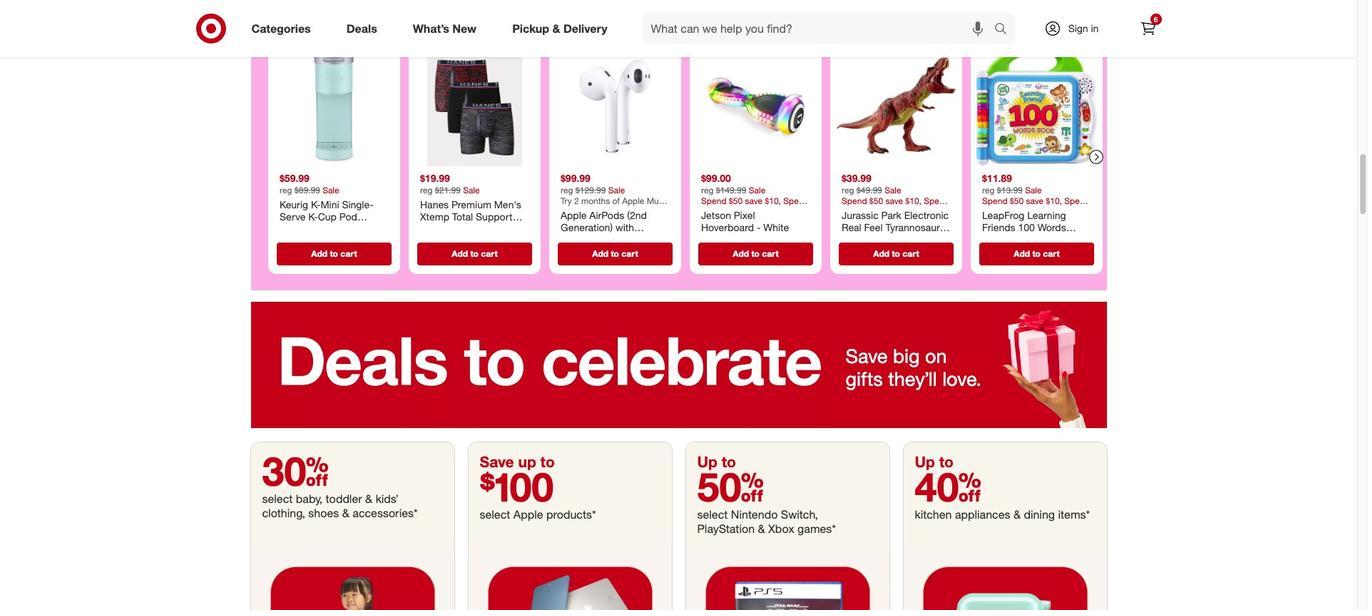 Task type: describe. For each thing, give the bounding box(es) containing it.
sale for $59.99
[[322, 184, 339, 195]]

- inside jetson pixel hoverboard - white
[[757, 221, 760, 233]]

$99.00
[[701, 172, 731, 184]]

leapfrog learning friends 100 words book image
[[976, 45, 1097, 166]]

add to cart button for jetson pixel hoverboard - white
[[698, 242, 813, 265]]

add to cart for keurig k-mini single- serve k-cup pod coffee maker - oasis
[[311, 248, 357, 258]]

select for 50
[[697, 507, 728, 521]]

games*
[[798, 521, 836, 536]]

jurassic park electronic real feel tyrannosaurus rex (target exclusive) image
[[836, 45, 956, 166]]

learning
[[1027, 208, 1066, 221]]

cup
[[318, 210, 336, 222]]

jurassic park electronic real feel tyrannosaurus rex (target exclusive)
[[842, 208, 951, 246]]

save for save up to
[[480, 452, 514, 471]]

stocking stuffer ideas for all
[[541, 2, 817, 28]]

$19.99 reg $21.99 sale
[[420, 172, 480, 195]]

switch,
[[781, 507, 818, 521]]

sale for $99.00
[[749, 184, 765, 195]]

add to cart button for jurassic park electronic real feel tyrannosaurus rex (target exclusive)
[[839, 242, 954, 265]]

in
[[1091, 22, 1099, 34]]

apple airpods (2nd generation) with charging case image
[[555, 45, 675, 166]]

park
[[881, 208, 901, 221]]

generation)
[[560, 221, 613, 233]]

& right shoes
[[342, 506, 350, 520]]

keurig k-mini single-serve k-cup pod coffee maker - oasis image
[[274, 45, 394, 166]]

& inside select nintendo switch, playstation & xbox games*
[[758, 521, 765, 536]]

50
[[697, 462, 764, 511]]

2 add to cart from the left
[[452, 248, 497, 258]]

What can we help you find? suggestions appear below search field
[[643, 13, 998, 44]]

categories link
[[239, 13, 329, 44]]

apple airpods (2nd generation) with charging case
[[560, 208, 647, 246]]

up to for 50
[[697, 452, 736, 471]]

$99.99 reg $129.99 sale
[[560, 172, 625, 195]]

gifts
[[846, 367, 883, 390]]

6
[[1154, 15, 1158, 24]]

add for $59.99
[[311, 248, 327, 258]]

electronic
[[904, 208, 949, 221]]

book
[[982, 233, 1006, 246]]

deals
[[347, 21, 377, 35]]

love.
[[943, 367, 982, 390]]

& left kids'
[[365, 491, 373, 506]]

airpods
[[589, 208, 624, 221]]

(target
[[862, 233, 892, 246]]

kitchen
[[915, 507, 952, 521]]

k- up maker
[[308, 210, 318, 222]]

pixel
[[734, 208, 755, 221]]

- inside $59.99 reg $89.99 sale keurig k-mini single- serve k-cup pod coffee maker - oasis
[[342, 223, 346, 235]]

mini
[[320, 198, 339, 210]]

reg for $11.89
[[982, 184, 995, 195]]

playstation
[[697, 521, 755, 536]]

products*
[[547, 507, 596, 521]]

$59.99 reg $89.99 sale keurig k-mini single- serve k-cup pod coffee maker - oasis
[[279, 172, 374, 235]]

to for $99.99
[[611, 248, 619, 258]]

pickup & delivery link
[[500, 13, 625, 44]]

shoes
[[308, 506, 339, 520]]

feel
[[864, 221, 883, 233]]

they'll
[[888, 367, 937, 390]]

$129.99
[[575, 184, 606, 195]]

leapfrog learning friends 100 words book
[[982, 208, 1066, 246]]

stocking
[[541, 2, 628, 28]]

select for $100
[[480, 507, 510, 521]]

up for 40
[[915, 452, 935, 471]]

sale for $99.99
[[608, 184, 625, 195]]

(2nd
[[627, 208, 647, 221]]

2 add to cart button from the left
[[417, 242, 532, 265]]

what's new link
[[401, 13, 495, 44]]

select nintendo switch, playstation & xbox games*
[[697, 507, 836, 536]]

hanes premium men's xtemp total support pouch anti chafing 3pk boxer briefs - red/gray m image
[[414, 45, 535, 166]]

clothing,
[[262, 506, 305, 520]]

to for $39.99
[[892, 248, 900, 258]]

1 vertical spatial apple
[[514, 507, 543, 521]]

kids'
[[376, 491, 399, 506]]

up
[[518, 452, 536, 471]]

cart for apple airpods (2nd generation) with charging case
[[621, 248, 638, 258]]

friends
[[982, 221, 1015, 233]]

serve
[[279, 210, 305, 222]]

cart for jurassic park electronic real feel tyrannosaurus rex (target exclusive)
[[902, 248, 919, 258]]

deals link
[[334, 13, 395, 44]]

jetson pixel hoverboard - white
[[701, 208, 789, 233]]

hoverboard
[[701, 221, 754, 233]]

save up to
[[480, 452, 555, 471]]

$99.00 reg $149.99 sale
[[701, 172, 765, 195]]

pickup & delivery
[[512, 21, 608, 35]]

up to for 40
[[915, 452, 954, 471]]

add to cart for jetson pixel hoverboard - white
[[733, 248, 779, 258]]

what's
[[413, 21, 449, 35]]

$11.89 reg $13.99 sale
[[982, 172, 1042, 195]]

to for $11.89
[[1032, 248, 1041, 258]]

& left 'dining'
[[1014, 507, 1021, 521]]

reg for $99.00
[[701, 184, 714, 195]]

save big on gifts they'll love.
[[846, 344, 982, 390]]

search
[[988, 23, 1022, 37]]

rex
[[842, 233, 859, 246]]

categories
[[252, 21, 311, 35]]

sign in
[[1069, 22, 1099, 34]]

add to cart button for keurig k-mini single- serve k-cup pod coffee maker - oasis
[[276, 242, 391, 265]]

add for $11.89
[[1014, 248, 1030, 258]]

for
[[761, 2, 788, 28]]

$99.99
[[560, 172, 590, 184]]

accessories*
[[353, 506, 418, 520]]

kitchen appliances & dining items*
[[915, 507, 1090, 521]]



Task type: vqa. For each thing, say whether or not it's contained in the screenshot.
SALE related to $11.89
yes



Task type: locate. For each thing, give the bounding box(es) containing it.
$13.99
[[997, 184, 1023, 195]]

apple
[[560, 208, 586, 221], [514, 507, 543, 521]]

0 horizontal spatial -
[[342, 223, 346, 235]]

apple up the generation)
[[560, 208, 586, 221]]

3 sale from the left
[[608, 184, 625, 195]]

add to cart button for apple airpods (2nd generation) with charging case
[[558, 242, 672, 265]]

reg inside $11.89 reg $13.99 sale
[[982, 184, 995, 195]]

new
[[453, 21, 477, 35]]

100
[[1018, 221, 1035, 233]]

sale right $21.99 at the left
[[463, 184, 480, 195]]

add down maker
[[311, 248, 327, 258]]

reg down $19.99
[[420, 184, 432, 195]]

1 add from the left
[[311, 248, 327, 258]]

0 horizontal spatial select
[[262, 491, 293, 506]]

sale for $19.99
[[463, 184, 480, 195]]

select down save up to
[[480, 507, 510, 521]]

2 sale from the left
[[463, 184, 480, 195]]

0 vertical spatial apple
[[560, 208, 586, 221]]

exclusive)
[[895, 233, 939, 246]]

5 add to cart from the left
[[873, 248, 919, 258]]

reg inside $39.99 reg $49.99 sale
[[842, 184, 854, 195]]

add to cart button for leapfrog learning friends 100 words book
[[979, 242, 1094, 265]]

$11.89
[[982, 172, 1012, 184]]

charging
[[560, 233, 601, 246]]

reg inside $59.99 reg $89.99 sale keurig k-mini single- serve k-cup pod coffee maker - oasis
[[279, 184, 292, 195]]

4 reg from the left
[[701, 184, 714, 195]]

6 link
[[1133, 13, 1164, 44]]

baby,
[[296, 491, 323, 506]]

sale inside $59.99 reg $89.99 sale keurig k-mini single- serve k-cup pod coffee maker - oasis
[[322, 184, 339, 195]]

up to up kitchen
[[915, 452, 954, 471]]

delivery
[[564, 21, 608, 35]]

add
[[311, 248, 327, 258], [452, 248, 468, 258], [592, 248, 608, 258], [733, 248, 749, 258], [873, 248, 889, 258], [1014, 248, 1030, 258]]

40
[[915, 462, 982, 511]]

6 cart from the left
[[1043, 248, 1060, 258]]

add to cart button down 100
[[979, 242, 1094, 265]]

4 add to cart button from the left
[[698, 242, 813, 265]]

add to cart down white
[[733, 248, 779, 258]]

add to cart button down tyrannosaurus
[[839, 242, 954, 265]]

save left big
[[846, 344, 888, 368]]

add to cart down 100
[[1014, 248, 1060, 258]]

2 cart from the left
[[481, 248, 497, 258]]

add to cart down case
[[592, 248, 638, 258]]

6 add to cart from the left
[[1014, 248, 1060, 258]]

reg for $59.99
[[279, 184, 292, 195]]

add down case
[[592, 248, 608, 258]]

30 select baby, toddler & kids' clothing, shoes & accessories*
[[262, 446, 418, 520]]

big
[[893, 344, 920, 368]]

add for $39.99
[[873, 248, 889, 258]]

6 add to cart button from the left
[[979, 242, 1094, 265]]

sale for $39.99
[[885, 184, 901, 195]]

1 horizontal spatial -
[[757, 221, 760, 233]]

1 vertical spatial save
[[480, 452, 514, 471]]

reg for $19.99
[[420, 184, 432, 195]]

add down $21.99 at the left
[[452, 248, 468, 258]]

add down (target
[[873, 248, 889, 258]]

all
[[794, 2, 817, 28]]

5 add from the left
[[873, 248, 889, 258]]

3 cart from the left
[[621, 248, 638, 258]]

6 reg from the left
[[982, 184, 995, 195]]

sale right $49.99
[[885, 184, 901, 195]]

save inside save big on gifts they'll love.
[[846, 344, 888, 368]]

toddler
[[326, 491, 362, 506]]

select apple products*
[[480, 507, 596, 521]]

select inside "30 select baby, toddler & kids' clothing, shoes & accessories*"
[[262, 491, 293, 506]]

1 add to cart from the left
[[311, 248, 357, 258]]

0 vertical spatial save
[[846, 344, 888, 368]]

jetson pixel hoverboard - white image
[[695, 45, 816, 166]]

sale up mini
[[322, 184, 339, 195]]

up up kitchen
[[915, 452, 935, 471]]

up for 50
[[697, 452, 718, 471]]

sign
[[1069, 22, 1089, 34]]

2 up to from the left
[[915, 452, 954, 471]]

- left white
[[757, 221, 760, 233]]

sale inside $39.99 reg $49.99 sale
[[885, 184, 901, 195]]

sale right the $13.99
[[1025, 184, 1042, 195]]

1 reg from the left
[[279, 184, 292, 195]]

case
[[604, 233, 627, 246]]

pod
[[339, 210, 357, 222]]

select left nintendo on the right bottom of page
[[697, 507, 728, 521]]

1 up to from the left
[[697, 452, 736, 471]]

add down leapfrog learning friends 100 words book
[[1014, 248, 1030, 258]]

& left xbox
[[758, 521, 765, 536]]

select
[[262, 491, 293, 506], [480, 507, 510, 521], [697, 507, 728, 521]]

up up the playstation
[[697, 452, 718, 471]]

apple inside apple airpods (2nd generation) with charging case
[[560, 208, 586, 221]]

1 up from the left
[[697, 452, 718, 471]]

$19.99
[[420, 172, 450, 184]]

save for save big on gifts they'll love.
[[846, 344, 888, 368]]

2 up from the left
[[915, 452, 935, 471]]

to for $59.99
[[330, 248, 338, 258]]

2 horizontal spatial select
[[697, 507, 728, 521]]

reg for $39.99
[[842, 184, 854, 195]]

$149.99
[[716, 184, 746, 195]]

4 cart from the left
[[762, 248, 779, 258]]

2 reg from the left
[[420, 184, 432, 195]]

$39.99
[[842, 172, 871, 184]]

reg inside $19.99 reg $21.99 sale
[[420, 184, 432, 195]]

up
[[697, 452, 718, 471], [915, 452, 935, 471]]

coffee
[[279, 223, 309, 235]]

carousel region
[[251, 0, 1107, 302]]

- down pod
[[342, 223, 346, 235]]

$59.99
[[279, 172, 309, 184]]

reg for $99.99
[[560, 184, 573, 195]]

sale
[[322, 184, 339, 195], [463, 184, 480, 195], [608, 184, 625, 195], [749, 184, 765, 195], [885, 184, 901, 195], [1025, 184, 1042, 195]]

sale right $149.99
[[749, 184, 765, 195]]

add for $99.00
[[733, 248, 749, 258]]

select inside select nintendo switch, playstation & xbox games*
[[697, 507, 728, 521]]

tyrannosaurus
[[885, 221, 951, 233]]

save left up
[[480, 452, 514, 471]]

maker
[[312, 223, 340, 235]]

4 add to cart from the left
[[733, 248, 779, 258]]

3 reg from the left
[[560, 184, 573, 195]]

sale inside $99.99 reg $129.99 sale
[[608, 184, 625, 195]]

5 reg from the left
[[842, 184, 854, 195]]

add for $19.99
[[452, 248, 468, 258]]

reg inside $99.99 reg $129.99 sale
[[560, 184, 573, 195]]

add to cart for leapfrog learning friends 100 words book
[[1014, 248, 1060, 258]]

what's new
[[413, 21, 477, 35]]

1 sale from the left
[[322, 184, 339, 195]]

save
[[846, 344, 888, 368], [480, 452, 514, 471]]

appliances
[[955, 507, 1011, 521]]

$49.99
[[856, 184, 882, 195]]

add to cart button down white
[[698, 242, 813, 265]]

&
[[553, 21, 560, 35], [365, 491, 373, 506], [342, 506, 350, 520], [1014, 507, 1021, 521], [758, 521, 765, 536]]

sale for $11.89
[[1025, 184, 1042, 195]]

30
[[262, 446, 329, 495]]

oasis
[[349, 223, 374, 235]]

$100
[[480, 462, 554, 511]]

1 horizontal spatial up to
[[915, 452, 954, 471]]

words
[[1038, 221, 1066, 233]]

add to cart down (target
[[873, 248, 919, 258]]

reg down $11.89
[[982, 184, 995, 195]]

to
[[330, 248, 338, 258], [470, 248, 478, 258], [611, 248, 619, 258], [751, 248, 759, 258], [892, 248, 900, 258], [1032, 248, 1041, 258], [541, 452, 555, 471], [722, 452, 736, 471], [939, 452, 954, 471]]

reg inside $99.00 reg $149.99 sale
[[701, 184, 714, 195]]

5 add to cart button from the left
[[839, 242, 954, 265]]

cart for keurig k-mini single- serve k-cup pod coffee maker - oasis
[[340, 248, 357, 258]]

3 add from the left
[[592, 248, 608, 258]]

items*
[[1058, 507, 1090, 521]]

add to cart down $21.99 at the left
[[452, 248, 497, 258]]

$89.99
[[294, 184, 320, 195]]

add to cart down maker
[[311, 248, 357, 258]]

6 sale from the left
[[1025, 184, 1042, 195]]

reg down $39.99
[[842, 184, 854, 195]]

$21.99
[[435, 184, 460, 195]]

jurassic
[[842, 208, 878, 221]]

4 sale from the left
[[749, 184, 765, 195]]

k- down $89.99
[[311, 198, 320, 210]]

search button
[[988, 13, 1022, 47]]

1 horizontal spatial save
[[846, 344, 888, 368]]

sale inside $99.00 reg $149.99 sale
[[749, 184, 765, 195]]

stuffer
[[633, 2, 697, 28]]

3 add to cart from the left
[[592, 248, 638, 258]]

add to cart button down $21.99 at the left
[[417, 242, 532, 265]]

1 cart from the left
[[340, 248, 357, 258]]

reg down $99.99
[[560, 184, 573, 195]]

sale inside $11.89 reg $13.99 sale
[[1025, 184, 1042, 195]]

0 horizontal spatial up to
[[697, 452, 736, 471]]

4 add from the left
[[733, 248, 749, 258]]

reg down $59.99
[[279, 184, 292, 195]]

add to cart button down maker
[[276, 242, 391, 265]]

add to cart for jurassic park electronic real feel tyrannosaurus rex (target exclusive)
[[873, 248, 919, 258]]

0 horizontal spatial up
[[697, 452, 718, 471]]

sale right the $129.99
[[608, 184, 625, 195]]

5 cart from the left
[[902, 248, 919, 258]]

up to up nintendo on the right bottom of page
[[697, 452, 736, 471]]

cart for leapfrog learning friends 100 words book
[[1043, 248, 1060, 258]]

to for $19.99
[[470, 248, 478, 258]]

with
[[615, 221, 634, 233]]

real
[[842, 221, 861, 233]]

2 add from the left
[[452, 248, 468, 258]]

5 sale from the left
[[885, 184, 901, 195]]

apple left products* at the left
[[514, 507, 543, 521]]

1 horizontal spatial apple
[[560, 208, 586, 221]]

& right pickup
[[553, 21, 560, 35]]

on
[[925, 344, 947, 368]]

xbox
[[768, 521, 795, 536]]

add to cart for apple airpods (2nd generation) with charging case
[[592, 248, 638, 258]]

sign in link
[[1032, 13, 1121, 44]]

6 add from the left
[[1014, 248, 1030, 258]]

add for $99.99
[[592, 248, 608, 258]]

pickup
[[512, 21, 549, 35]]

1 add to cart button from the left
[[276, 242, 391, 265]]

$39.99 reg $49.99 sale
[[842, 172, 901, 195]]

0 horizontal spatial save
[[480, 452, 514, 471]]

reg down $99.00
[[701, 184, 714, 195]]

up to
[[697, 452, 736, 471], [915, 452, 954, 471]]

add to cart button down with
[[558, 242, 672, 265]]

dining
[[1024, 507, 1055, 521]]

3 add to cart button from the left
[[558, 242, 672, 265]]

cart for jetson pixel hoverboard - white
[[762, 248, 779, 258]]

select left baby,
[[262, 491, 293, 506]]

add to cart
[[311, 248, 357, 258], [452, 248, 497, 258], [592, 248, 638, 258], [733, 248, 779, 258], [873, 248, 919, 258], [1014, 248, 1060, 258]]

add down the hoverboard
[[733, 248, 749, 258]]

0 horizontal spatial apple
[[514, 507, 543, 521]]

1 horizontal spatial up
[[915, 452, 935, 471]]

jetson
[[701, 208, 731, 221]]

white
[[763, 221, 789, 233]]

leapfrog
[[982, 208, 1025, 221]]

ideas
[[703, 2, 755, 28]]

sale inside $19.99 reg $21.99 sale
[[463, 184, 480, 195]]

nintendo
[[731, 507, 778, 521]]

1 horizontal spatial select
[[480, 507, 510, 521]]

to for $99.00
[[751, 248, 759, 258]]



